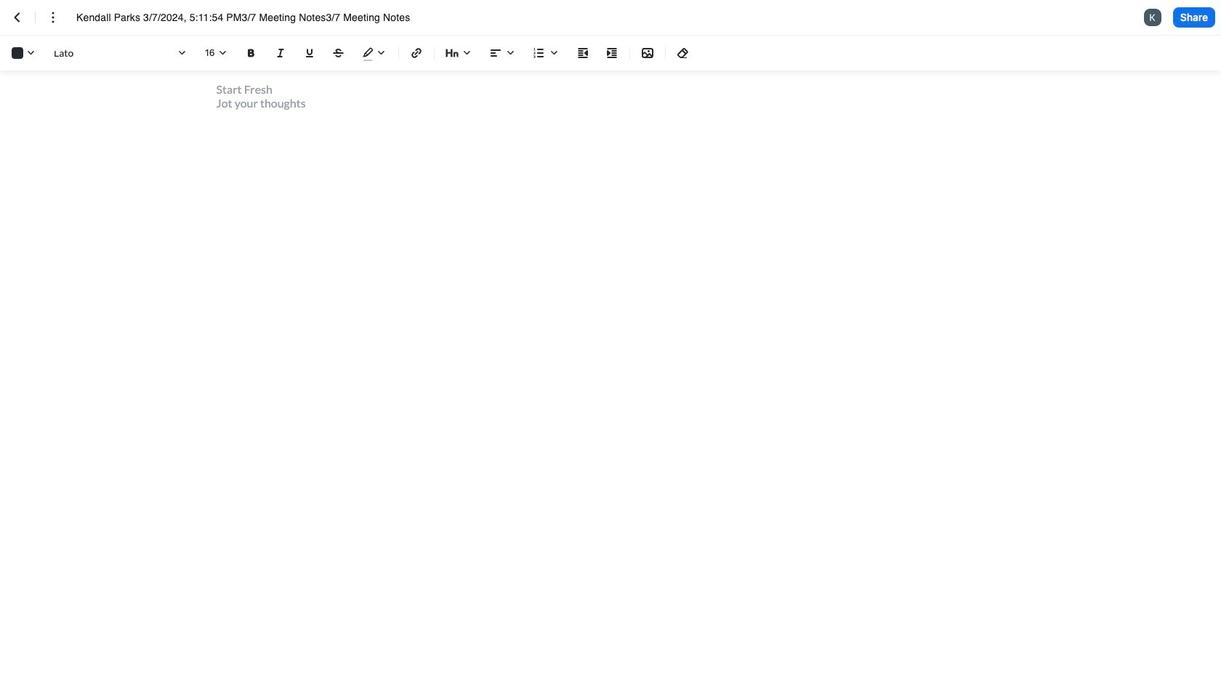 Task type: vqa. For each thing, say whether or not it's contained in the screenshot.
PROFILE PICTURE
no



Task type: describe. For each thing, give the bounding box(es) containing it.
underline image
[[301, 44, 318, 62]]

decrease indent image
[[574, 44, 592, 62]]

insert image image
[[639, 44, 657, 62]]

kendall parks image
[[1144, 9, 1162, 26]]

increase indent image
[[603, 44, 621, 62]]

all notes image
[[9, 9, 26, 26]]

bold image
[[243, 44, 260, 62]]

more image
[[44, 9, 62, 26]]



Task type: locate. For each thing, give the bounding box(es) containing it.
clear style image
[[675, 44, 692, 62]]

strikethrough image
[[330, 44, 348, 62]]

link image
[[408, 44, 425, 62]]

None text field
[[76, 10, 437, 25]]

italic image
[[272, 44, 289, 62]]



